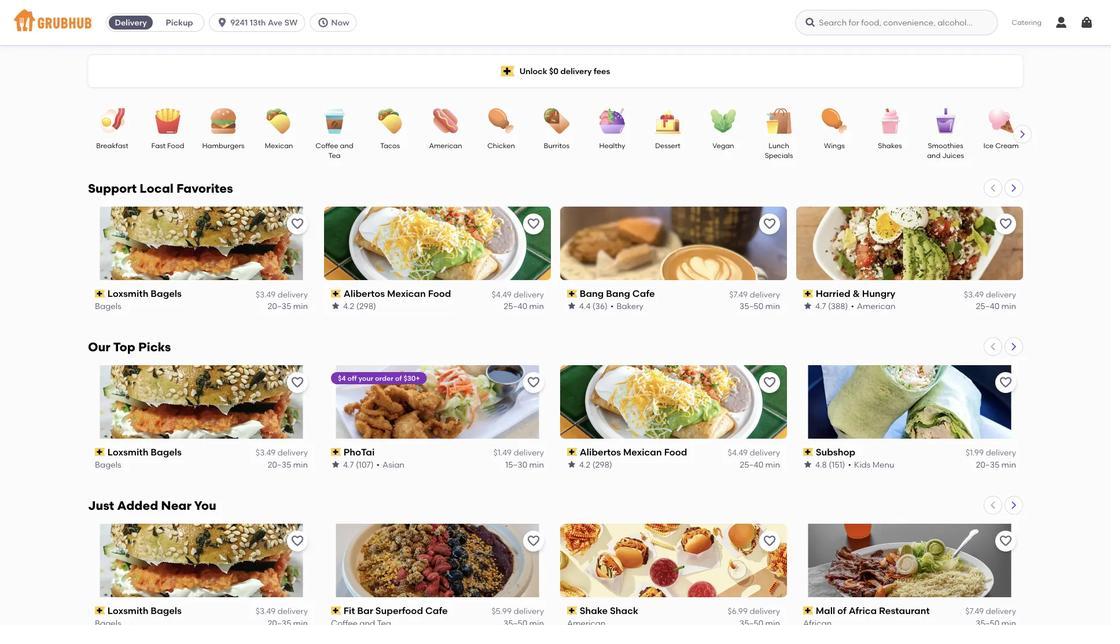 Task type: vqa. For each thing, say whether or not it's contained in the screenshot.
he
no



Task type: locate. For each thing, give the bounding box(es) containing it.
1 horizontal spatial 4.2 (298)
[[580, 460, 613, 470]]

3 loxsmith bagels logo image from the top
[[100, 524, 303, 597]]

1 loxsmith bagels logo image from the top
[[100, 207, 303, 280]]

0 horizontal spatial $7.49 delivery
[[730, 289, 781, 299]]

1 horizontal spatial alibertos
[[580, 447, 621, 458]]

1 horizontal spatial bang
[[606, 288, 631, 299]]

• for bang bang cafe
[[611, 301, 614, 311]]

$3.49 for support local favorites
[[256, 289, 276, 299]]

loxsmith for added
[[108, 605, 148, 617]]

american down american image
[[429, 141, 462, 150]]

save this restaurant image
[[763, 217, 777, 231], [291, 376, 305, 390], [999, 376, 1013, 390], [291, 534, 305, 548], [527, 534, 541, 548], [763, 534, 777, 548]]

0 horizontal spatial 4.7
[[343, 460, 354, 470]]

25–40 min for harried & hungry logo
[[977, 301, 1017, 311]]

american
[[429, 141, 462, 150], [858, 301, 896, 311]]

1 horizontal spatial of
[[838, 605, 847, 617]]

• asian
[[377, 460, 405, 470]]

subscription pass image
[[95, 290, 105, 298], [804, 290, 814, 298], [95, 448, 105, 456], [568, 448, 578, 456], [95, 607, 105, 615], [331, 607, 341, 615]]

0 vertical spatial alibertos
[[344, 288, 385, 299]]

25–40 min
[[504, 301, 544, 311], [977, 301, 1017, 311], [740, 460, 781, 470]]

2 vertical spatial food
[[665, 447, 688, 458]]

2 horizontal spatial food
[[665, 447, 688, 458]]

1 vertical spatial $4.49
[[728, 448, 748, 458]]

subscription pass image
[[331, 290, 341, 298], [568, 290, 578, 298], [331, 448, 341, 456], [804, 448, 814, 456], [568, 607, 578, 615], [804, 607, 814, 615]]

support
[[88, 181, 137, 196]]

caret left icon image for support local favorites
[[989, 184, 998, 193]]

9241 13th ave sw
[[231, 18, 298, 28]]

bang bang cafe logo image
[[561, 207, 788, 280]]

delivery
[[115, 18, 147, 28]]

fees
[[594, 66, 611, 76]]

4.7 for photai
[[343, 460, 354, 470]]

4.7 for harried & hungry
[[816, 301, 827, 311]]

loxsmith bagels logo image
[[100, 207, 303, 280], [100, 365, 303, 439], [100, 524, 303, 597]]

of left $30+ on the left of page
[[395, 374, 402, 382]]

cafe
[[633, 288, 655, 299], [426, 605, 448, 617]]

wings image
[[815, 108, 855, 134]]

save this restaurant button
[[287, 214, 308, 235], [523, 214, 544, 235], [760, 214, 781, 235], [996, 214, 1017, 235], [287, 372, 308, 393], [523, 372, 544, 393], [760, 372, 781, 393], [996, 372, 1017, 393], [287, 531, 308, 552], [523, 531, 544, 552], [760, 531, 781, 552], [996, 531, 1017, 552]]

harried & hungry logo image
[[797, 207, 1024, 280]]

hamburgers
[[202, 141, 245, 150]]

2 loxsmith bagels from the top
[[108, 447, 182, 458]]

$4.49 delivery
[[492, 289, 544, 299], [728, 448, 781, 458]]

min for 'bang bang cafe logo'
[[766, 301, 781, 311]]

subscription pass image for mall of africa restaurant
[[804, 607, 814, 615]]

1 horizontal spatial american
[[858, 301, 896, 311]]

ice cream image
[[982, 108, 1022, 134]]

loxsmith bagels for added
[[108, 605, 182, 617]]

0 vertical spatial loxsmith bagels
[[108, 288, 182, 299]]

bang up 4.4 (36)
[[580, 288, 604, 299]]

(107)
[[356, 460, 374, 470]]

$3.49
[[256, 289, 276, 299], [965, 289, 984, 299], [256, 448, 276, 458], [256, 607, 276, 616]]

9241 13th ave sw button
[[209, 13, 310, 32]]

1 vertical spatial american
[[858, 301, 896, 311]]

0 horizontal spatial food
[[167, 141, 184, 150]]

0 horizontal spatial american
[[429, 141, 462, 150]]

1 horizontal spatial (298)
[[593, 460, 613, 470]]

delivery button
[[107, 13, 155, 32]]

bagels
[[151, 288, 182, 299], [95, 301, 121, 311], [151, 447, 182, 458], [95, 460, 121, 470], [151, 605, 182, 617]]

1 horizontal spatial $4.49
[[728, 448, 748, 458]]

0 horizontal spatial and
[[340, 141, 354, 150]]

pickup button
[[155, 13, 204, 32]]

cafe right superfood
[[426, 605, 448, 617]]

1 horizontal spatial alibertos mexican food logo image
[[561, 365, 788, 439]]

added
[[117, 498, 158, 513]]

0 vertical spatial $7.49 delivery
[[730, 289, 781, 299]]

0 vertical spatial $4.49
[[492, 289, 512, 299]]

smoothies and juices image
[[926, 108, 966, 134]]

1 caret left icon image from the top
[[989, 184, 998, 193]]

1 horizontal spatial 4.7
[[816, 301, 827, 311]]

our
[[88, 340, 110, 355]]

$4.49 delivery for the left alibertos mexican food logo
[[492, 289, 544, 299]]

delivery for the left alibertos mexican food logo
[[514, 289, 544, 299]]

$6.99
[[728, 607, 748, 616]]

$3.49 delivery for our top picks
[[256, 448, 308, 458]]

0 horizontal spatial 4.2
[[343, 301, 355, 311]]

ave
[[268, 18, 283, 28]]

loxsmith bagels
[[108, 288, 182, 299], [108, 447, 182, 458], [108, 605, 182, 617]]

35–50 min
[[740, 301, 781, 311]]

1 vertical spatial cafe
[[426, 605, 448, 617]]

food for the bottommost alibertos mexican food logo
[[665, 447, 688, 458]]

0 vertical spatial 4.7
[[816, 301, 827, 311]]

alibertos mexican food logo image
[[324, 207, 551, 280], [561, 365, 788, 439]]

1 horizontal spatial $7.49
[[966, 607, 984, 616]]

of right mall
[[838, 605, 847, 617]]

0 horizontal spatial (298)
[[357, 301, 376, 311]]

loxsmith bagels logo image for favorites
[[100, 207, 303, 280]]

0 vertical spatial caret left icon image
[[989, 184, 998, 193]]

chicken image
[[481, 108, 522, 134]]

$7.49 delivery
[[730, 289, 781, 299], [966, 607, 1017, 616]]

0 vertical spatial 4.2 (298)
[[343, 301, 376, 311]]

1 vertical spatial mexican
[[387, 288, 426, 299]]

cream
[[996, 141, 1019, 150]]

1 vertical spatial 4.2 (298)
[[580, 460, 613, 470]]

mexican
[[265, 141, 293, 150], [387, 288, 426, 299], [624, 447, 662, 458]]

0 vertical spatial 4.2
[[343, 301, 355, 311]]

loxsmith for local
[[108, 288, 148, 299]]

fast
[[151, 141, 166, 150]]

1 loxsmith bagels from the top
[[108, 288, 182, 299]]

shack
[[610, 605, 639, 617]]

subscription pass image for subshop
[[804, 448, 814, 456]]

1 vertical spatial $7.49 delivery
[[966, 607, 1017, 616]]

4.7 left (107)
[[343, 460, 354, 470]]

0 horizontal spatial 25–40
[[504, 301, 528, 311]]

(298)
[[357, 301, 376, 311], [593, 460, 613, 470]]

0 vertical spatial of
[[395, 374, 402, 382]]

1 vertical spatial loxsmith
[[108, 447, 148, 458]]

0 horizontal spatial alibertos mexican food logo image
[[324, 207, 551, 280]]

lunch specials image
[[759, 108, 800, 134]]

burritos image
[[537, 108, 577, 134]]

0 vertical spatial food
[[167, 141, 184, 150]]

min for the photai  logo
[[530, 460, 544, 470]]

loxsmith bagels logo image for near
[[100, 524, 303, 597]]

$3.49 delivery
[[256, 289, 308, 299], [965, 289, 1017, 299], [256, 448, 308, 458], [256, 607, 308, 616]]

min for the bottommost alibertos mexican food logo
[[766, 460, 781, 470]]

0 horizontal spatial alibertos
[[344, 288, 385, 299]]

20–35
[[268, 301, 291, 311], [268, 460, 291, 470], [977, 460, 1000, 470]]

subscription pass image for shake shack
[[568, 607, 578, 615]]

$3.49 for just added near you
[[256, 607, 276, 616]]

$7.49 for mall of africa restaurant
[[966, 607, 984, 616]]

0 vertical spatial alibertos mexican food logo image
[[324, 207, 551, 280]]

25–40 min for the bottommost alibertos mexican food logo
[[740, 460, 781, 470]]

bang
[[580, 288, 604, 299], [606, 288, 631, 299]]

$3.49 for our top picks
[[256, 448, 276, 458]]

subshop logo image
[[797, 365, 1024, 439]]

grubhub plus flag logo image
[[501, 66, 515, 77]]

main navigation navigation
[[0, 0, 1112, 45]]

$7.49
[[730, 289, 748, 299], [966, 607, 984, 616]]

1 vertical spatial 4.7
[[343, 460, 354, 470]]

mall of africa restaurant
[[816, 605, 930, 617]]

3 loxsmith from the top
[[108, 605, 148, 617]]

top
[[113, 340, 135, 355]]

13th
[[250, 18, 266, 28]]

$4.49 delivery for the bottommost alibertos mexican food logo
[[728, 448, 781, 458]]

1 vertical spatial caret left icon image
[[989, 342, 998, 351]]

juices
[[943, 151, 965, 160]]

subscription pass image for photai
[[331, 448, 341, 456]]

$7.49 delivery for bang bang cafe
[[730, 289, 781, 299]]

delivery for 'mall of africa restaurant logo'
[[986, 607, 1017, 616]]

and inside smoothies and juices
[[928, 151, 941, 160]]

2 vertical spatial loxsmith bagels
[[108, 605, 182, 617]]

• right (107)
[[377, 460, 380, 470]]

2 caret left icon image from the top
[[989, 342, 998, 351]]

and up tea
[[340, 141, 354, 150]]

unlock
[[520, 66, 548, 76]]

2 bang from the left
[[606, 288, 631, 299]]

1 vertical spatial alibertos mexican food
[[580, 447, 688, 458]]

0 vertical spatial and
[[340, 141, 354, 150]]

4.2 (298) for the bottommost alibertos mexican food logo
[[580, 460, 613, 470]]

2 horizontal spatial 25–40 min
[[977, 301, 1017, 311]]

delivery
[[561, 66, 592, 76], [278, 289, 308, 299], [514, 289, 544, 299], [750, 289, 781, 299], [986, 289, 1017, 299], [278, 448, 308, 458], [514, 448, 544, 458], [750, 448, 781, 458], [986, 448, 1017, 458], [278, 607, 308, 616], [514, 607, 544, 616], [750, 607, 781, 616], [986, 607, 1017, 616]]

1 loxsmith from the top
[[108, 288, 148, 299]]

2 loxsmith from the top
[[108, 447, 148, 458]]

$3.49 delivery for just added near you
[[256, 607, 308, 616]]

1 vertical spatial loxsmith bagels
[[108, 447, 182, 458]]

0 horizontal spatial 4.2 (298)
[[343, 301, 376, 311]]

20–35 min for support local favorites
[[268, 301, 308, 311]]

•
[[611, 301, 614, 311], [851, 301, 855, 311], [377, 460, 380, 470], [849, 460, 852, 470]]

shake
[[580, 605, 608, 617]]

menu
[[873, 460, 895, 470]]

fast food image
[[148, 108, 188, 134]]

20–35 min
[[268, 301, 308, 311], [268, 460, 308, 470], [977, 460, 1017, 470]]

cafe up the bakery
[[633, 288, 655, 299]]

9241
[[231, 18, 248, 28]]

1 vertical spatial (298)
[[593, 460, 613, 470]]

• down harried & hungry
[[851, 301, 855, 311]]

delivery for 'bang bang cafe logo'
[[750, 289, 781, 299]]

0 vertical spatial loxsmith bagels logo image
[[100, 207, 303, 280]]

0 horizontal spatial $4.49
[[492, 289, 512, 299]]

3 loxsmith bagels from the top
[[108, 605, 182, 617]]

2 vertical spatial mexican
[[624, 447, 662, 458]]

caret right icon image
[[1019, 130, 1028, 139], [1010, 184, 1019, 193], [1010, 342, 1019, 351], [1010, 501, 1019, 510]]

1 horizontal spatial and
[[928, 151, 941, 160]]

4.8
[[816, 460, 827, 470]]

$30+
[[404, 374, 420, 382]]

2 horizontal spatial 25–40
[[977, 301, 1000, 311]]

1 vertical spatial 4.2
[[580, 460, 591, 470]]

dessert image
[[648, 108, 689, 134]]

4.2
[[343, 301, 355, 311], [580, 460, 591, 470]]

harried
[[816, 288, 851, 299]]

1 horizontal spatial $4.49 delivery
[[728, 448, 781, 458]]

save this restaurant image for fit bar superfood cafe logo
[[527, 534, 541, 548]]

2 horizontal spatial mexican
[[624, 447, 662, 458]]

0 vertical spatial loxsmith
[[108, 288, 148, 299]]

2 vertical spatial loxsmith bagels logo image
[[100, 524, 303, 597]]

american down hungry
[[858, 301, 896, 311]]

star icon image
[[331, 302, 341, 311], [568, 302, 577, 311], [804, 302, 813, 311], [331, 460, 341, 469], [568, 460, 577, 469], [804, 460, 813, 469]]

bakery
[[617, 301, 644, 311]]

20–35 for our top picks
[[268, 460, 291, 470]]

1 horizontal spatial food
[[428, 288, 451, 299]]

save this restaurant image for subshop logo
[[999, 376, 1013, 390]]

save this restaurant image for 'bang bang cafe logo'
[[763, 217, 777, 231]]

near
[[161, 498, 192, 513]]

1 horizontal spatial alibertos mexican food
[[580, 447, 688, 458]]

25–40 for harried & hungry logo
[[977, 301, 1000, 311]]

subscription pass image for alibertos mexican food
[[331, 290, 341, 298]]

and down smoothies
[[928, 151, 941, 160]]

just
[[88, 498, 114, 513]]

1 vertical spatial of
[[838, 605, 847, 617]]

1 vertical spatial $4.49 delivery
[[728, 448, 781, 458]]

mexican for the bottommost alibertos mexican food logo
[[624, 447, 662, 458]]

4.7 left (388)
[[816, 301, 827, 311]]

shake shack logo image
[[561, 524, 788, 597]]

4.2 (298)
[[343, 301, 376, 311], [580, 460, 613, 470]]

healthy
[[600, 141, 626, 150]]

0 vertical spatial $7.49
[[730, 289, 748, 299]]

bar
[[357, 605, 373, 617]]

1 horizontal spatial 25–40
[[740, 460, 764, 470]]

0 horizontal spatial $7.49
[[730, 289, 748, 299]]

0 horizontal spatial bang
[[580, 288, 604, 299]]

coffee
[[316, 141, 339, 150]]

2 vertical spatial caret left icon image
[[989, 501, 998, 510]]

and
[[340, 141, 354, 150], [928, 151, 941, 160]]

bang up • bakery
[[606, 288, 631, 299]]

0 horizontal spatial 25–40 min
[[504, 301, 544, 311]]

1 vertical spatial and
[[928, 151, 941, 160]]

caret left icon image
[[989, 184, 998, 193], [989, 342, 998, 351], [989, 501, 998, 510]]

star icon image for photai
[[331, 460, 341, 469]]

0 vertical spatial alibertos mexican food
[[344, 288, 451, 299]]

1 vertical spatial $7.49
[[966, 607, 984, 616]]

0 horizontal spatial alibertos mexican food
[[344, 288, 451, 299]]

4.7
[[816, 301, 827, 311], [343, 460, 354, 470]]

0 horizontal spatial $4.49 delivery
[[492, 289, 544, 299]]

2 vertical spatial loxsmith
[[108, 605, 148, 617]]

$7.49 for bang bang cafe
[[730, 289, 748, 299]]

• right (36)
[[611, 301, 614, 311]]

$7.49 delivery for mall of africa restaurant
[[966, 607, 1017, 616]]

0 vertical spatial (298)
[[357, 301, 376, 311]]

1 vertical spatial alibertos
[[580, 447, 621, 458]]

1 vertical spatial food
[[428, 288, 451, 299]]

1 horizontal spatial $7.49 delivery
[[966, 607, 1017, 616]]

20–35 min for our top picks
[[268, 460, 308, 470]]

1 horizontal spatial 25–40 min
[[740, 460, 781, 470]]

15–30
[[506, 460, 528, 470]]

0 horizontal spatial mexican
[[265, 141, 293, 150]]

and inside coffee and tea
[[340, 141, 354, 150]]

0 vertical spatial cafe
[[633, 288, 655, 299]]

3 caret left icon image from the top
[[989, 501, 998, 510]]

min
[[293, 301, 308, 311], [530, 301, 544, 311], [766, 301, 781, 311], [1002, 301, 1017, 311], [293, 460, 308, 470], [530, 460, 544, 470], [766, 460, 781, 470], [1002, 460, 1017, 470]]

0 vertical spatial $4.49 delivery
[[492, 289, 544, 299]]

svg image
[[1055, 16, 1069, 30], [1081, 16, 1094, 30], [217, 17, 228, 28], [317, 17, 329, 28]]

save this restaurant image
[[291, 217, 305, 231], [527, 217, 541, 231], [999, 217, 1013, 231], [527, 376, 541, 390], [763, 376, 777, 390], [999, 534, 1013, 548]]

0 vertical spatial mexican
[[265, 141, 293, 150]]

1 horizontal spatial 4.2
[[580, 460, 591, 470]]

2 loxsmith bagels logo image from the top
[[100, 365, 303, 439]]

and for coffee and tea
[[340, 141, 354, 150]]

1 horizontal spatial mexican
[[387, 288, 426, 299]]

• right (151)
[[849, 460, 852, 470]]

1 vertical spatial loxsmith bagels logo image
[[100, 365, 303, 439]]

bagels for added
[[151, 605, 182, 617]]



Task type: describe. For each thing, give the bounding box(es) containing it.
caret right icon image for just added near you
[[1010, 501, 1019, 510]]

mall of africa restaurant logo image
[[809, 524, 1012, 597]]

$6.99 delivery
[[728, 607, 781, 616]]

american image
[[426, 108, 466, 134]]

chicken
[[488, 141, 515, 150]]

fast food
[[151, 141, 184, 150]]

4.4
[[580, 301, 591, 311]]

caret right icon image for support local favorites
[[1010, 184, 1019, 193]]

fit bar superfood cafe logo image
[[336, 524, 539, 597]]

catering
[[1012, 18, 1042, 27]]

1 bang from the left
[[580, 288, 604, 299]]

$5.99 delivery
[[492, 607, 544, 616]]

you
[[194, 498, 216, 513]]

$4.49 for the bottommost alibertos mexican food logo
[[728, 448, 748, 458]]

star icon image for bang bang cafe
[[568, 302, 577, 311]]

smoothies and juices
[[928, 141, 965, 160]]

sw
[[285, 18, 298, 28]]

coffee and tea
[[316, 141, 354, 160]]

$1.99
[[966, 448, 984, 458]]

dessert
[[656, 141, 681, 150]]

subshop
[[816, 447, 856, 458]]

save this restaurant image for harried & hungry logo
[[999, 217, 1013, 231]]

tacos
[[380, 141, 400, 150]]

$5.99
[[492, 607, 512, 616]]

our top picks
[[88, 340, 171, 355]]

lunch
[[769, 141, 790, 150]]

just added near you
[[88, 498, 216, 513]]

burritos
[[544, 141, 570, 150]]

$4.49 for the left alibertos mexican food logo
[[492, 289, 512, 299]]

star icon image for harried & hungry
[[804, 302, 813, 311]]

wings
[[825, 141, 845, 150]]

star icon image for subshop
[[804, 460, 813, 469]]

alibertos for the left alibertos mexican food logo
[[344, 288, 385, 299]]

smoothies
[[929, 141, 964, 150]]

favorites
[[177, 181, 233, 196]]

• kids menu
[[849, 460, 895, 470]]

shakes image
[[870, 108, 911, 134]]

loxsmith bagels for top
[[108, 447, 182, 458]]

caret left icon image for just added near you
[[989, 501, 998, 510]]

lunch specials
[[765, 141, 794, 160]]

tacos image
[[370, 108, 411, 134]]

food for the left alibertos mexican food logo
[[428, 288, 451, 299]]

(298) for the bottommost alibertos mexican food logo
[[593, 460, 613, 470]]

delivery for the bottommost alibertos mexican food logo
[[750, 448, 781, 458]]

shakes
[[879, 141, 903, 150]]

support local favorites
[[88, 181, 233, 196]]

loxsmith bagels for local
[[108, 288, 182, 299]]

superfood
[[376, 605, 423, 617]]

mexican image
[[259, 108, 299, 134]]

alibertos for the bottommost alibertos mexican food logo
[[580, 447, 621, 458]]

save this restaurant image for the bottommost alibertos mexican food logo
[[763, 376, 777, 390]]

hungry
[[863, 288, 896, 299]]

4.7 (388)
[[816, 301, 849, 311]]

$4
[[338, 374, 346, 382]]

(36)
[[593, 301, 608, 311]]

• bakery
[[611, 301, 644, 311]]

delivery for fit bar superfood cafe logo
[[514, 607, 544, 616]]

20–35 for support local favorites
[[268, 301, 291, 311]]

• american
[[851, 301, 896, 311]]

loxsmith for top
[[108, 447, 148, 458]]

and for smoothies and juices
[[928, 151, 941, 160]]

vegan image
[[704, 108, 744, 134]]

svg image inside now button
[[317, 17, 329, 28]]

$1.99 delivery
[[966, 448, 1017, 458]]

fit bar superfood cafe
[[344, 605, 448, 617]]

$1.49 delivery
[[494, 448, 544, 458]]

35–50
[[740, 301, 764, 311]]

bagels for top
[[151, 447, 182, 458]]

catering button
[[1004, 9, 1050, 36]]

$1.49
[[494, 448, 512, 458]]

1 horizontal spatial cafe
[[633, 288, 655, 299]]

kids
[[855, 460, 871, 470]]

now
[[331, 18, 350, 28]]

ice cream
[[984, 141, 1019, 150]]

25–40 for the bottommost alibertos mexican food logo
[[740, 460, 764, 470]]

breakfast
[[96, 141, 128, 150]]

hamburgers image
[[203, 108, 244, 134]]

svg image
[[805, 17, 817, 28]]

caret left icon image for our top picks
[[989, 342, 998, 351]]

(298) for the left alibertos mexican food logo
[[357, 301, 376, 311]]

save this restaurant image for the shake shack logo
[[763, 534, 777, 548]]

vegan
[[713, 141, 735, 150]]

now button
[[310, 13, 362, 32]]

25–40 min for the left alibertos mexican food logo
[[504, 301, 544, 311]]

4.8 (151)
[[816, 460, 846, 470]]

africa
[[849, 605, 877, 617]]

off
[[348, 374, 357, 382]]

delivery for harried & hungry logo
[[986, 289, 1017, 299]]

Search for food, convenience, alcohol... search field
[[796, 10, 999, 35]]

25–40 for the left alibertos mexican food logo
[[504, 301, 528, 311]]

photai
[[344, 447, 375, 458]]

alibertos mexican food for the left alibertos mexican food logo
[[344, 288, 451, 299]]

healthy image
[[592, 108, 633, 134]]

(151)
[[829, 460, 846, 470]]

restaurant
[[880, 605, 930, 617]]

coffee and tea image
[[314, 108, 355, 134]]

specials
[[765, 151, 794, 160]]

mexican for the left alibertos mexican food logo
[[387, 288, 426, 299]]

loxsmith bagels logo image for picks
[[100, 365, 303, 439]]

svg image inside 9241 13th ave sw 'button'
[[217, 17, 228, 28]]

4.2 for the bottommost alibertos mexican food logo
[[580, 460, 591, 470]]

delivery for the shake shack logo
[[750, 607, 781, 616]]

your
[[359, 374, 374, 382]]

bang bang cafe
[[580, 288, 655, 299]]

$3.49 delivery for support local favorites
[[256, 289, 308, 299]]

mall
[[816, 605, 836, 617]]

harried & hungry
[[816, 288, 896, 299]]

photai  logo image
[[324, 365, 551, 439]]

4.2 for the left alibertos mexican food logo
[[343, 301, 355, 311]]

4.2 (298) for the left alibertos mexican food logo
[[343, 301, 376, 311]]

subscription pass image for bang bang cafe
[[568, 290, 578, 298]]

$4 off your order of $30+
[[338, 374, 420, 382]]

4.4 (36)
[[580, 301, 608, 311]]

0 vertical spatial american
[[429, 141, 462, 150]]

breakfast image
[[92, 108, 133, 134]]

0 horizontal spatial cafe
[[426, 605, 448, 617]]

&
[[853, 288, 861, 299]]

(388)
[[829, 301, 849, 311]]

0 horizontal spatial of
[[395, 374, 402, 382]]

min for harried & hungry logo
[[1002, 301, 1017, 311]]

min for subshop logo
[[1002, 460, 1017, 470]]

• for photai
[[377, 460, 380, 470]]

alibertos mexican food for the bottommost alibertos mexican food logo
[[580, 447, 688, 458]]

• for subshop
[[849, 460, 852, 470]]

pickup
[[166, 18, 193, 28]]

delivery for the photai  logo
[[514, 448, 544, 458]]

caret right icon image for our top picks
[[1010, 342, 1019, 351]]

picks
[[138, 340, 171, 355]]

$0
[[550, 66, 559, 76]]

1 vertical spatial alibertos mexican food logo image
[[561, 365, 788, 439]]

delivery for subshop logo
[[986, 448, 1017, 458]]

save this restaurant image for the left alibertos mexican food logo
[[527, 217, 541, 231]]

• for harried & hungry
[[851, 301, 855, 311]]

min for the left alibertos mexican food logo
[[530, 301, 544, 311]]

ice
[[984, 141, 994, 150]]

15–30 min
[[506, 460, 544, 470]]

4.7 (107)
[[343, 460, 374, 470]]

tea
[[329, 151, 341, 160]]

bagels for local
[[151, 288, 182, 299]]

asian
[[383, 460, 405, 470]]

fit
[[344, 605, 355, 617]]

local
[[140, 181, 174, 196]]

order
[[375, 374, 394, 382]]

save this restaurant image for 'mall of africa restaurant logo'
[[999, 534, 1013, 548]]



